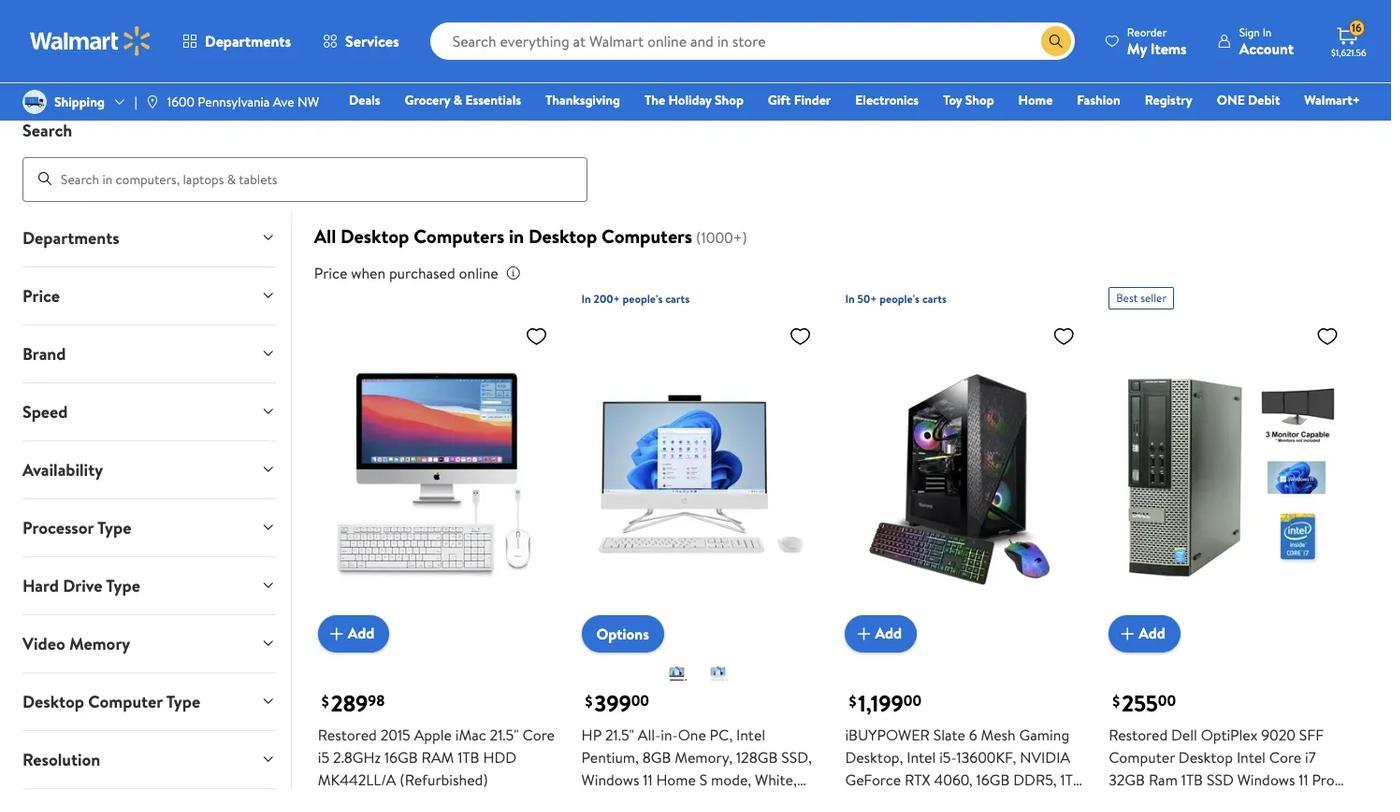 Task type: vqa. For each thing, say whether or not it's contained in the screenshot.
Walmart+ link
yes



Task type: locate. For each thing, give the bounding box(es) containing it.
windows down pentium,
[[582, 770, 640, 791]]

1 21.5" from the left
[[490, 725, 519, 746]]

the
[[645, 91, 666, 109]]

1 horizontal spatial restored
[[603, 46, 662, 67]]

dell
[[1172, 725, 1198, 746]]

2 vertical spatial computer
[[1109, 747, 1175, 768]]

computers up in 200+ people's carts
[[602, 223, 693, 249]]

21.5" inside the hp 21.5" all-in-one pc, intel pentium, 8gb memory, 128gb ssd, windows 11 home s mode, whit
[[605, 725, 635, 746]]

reorder my items
[[1128, 24, 1187, 58]]

1 people's from the left
[[623, 291, 663, 307]]

price tab
[[7, 267, 291, 324]]

fashion
[[1078, 91, 1121, 109]]

2 11 from the left
[[1299, 770, 1309, 791]]

desktop down the desktop deals image
[[44, 46, 98, 67]]

0 vertical spatial type
[[97, 516, 131, 540]]

$ inside $ 1,199 00
[[849, 691, 857, 712]]

1 horizontal spatial 21.5"
[[605, 725, 635, 746]]

registry link
[[1137, 90, 1201, 110]]

1,199
[[859, 688, 904, 719]]

desktops up ave
[[265, 61, 326, 82]]

ave
[[273, 93, 294, 111]]

1 vertical spatial core
[[1270, 747, 1302, 768]]

in left 50+
[[845, 291, 855, 307]]

$ left 399 at the bottom left of page
[[585, 691, 593, 712]]

restored inside "restored desktops"
[[603, 46, 662, 67]]

all- down all-in-one desktops image
[[261, 46, 284, 67]]

1 vertical spatial computer
[[88, 690, 163, 714]]

ssd,
[[782, 747, 812, 768]]

restored inside "restored dell optiplex 9020 sff computer desktop intel core i7 32gb ram 1tb ssd windows 11 p"
[[1109, 725, 1168, 746]]

|
[[135, 93, 137, 111]]

16gb down 13600kf,
[[977, 770, 1010, 791]]

1 horizontal spatial core
[[1270, 747, 1302, 768]]

shop down the accessories
[[715, 91, 744, 109]]

add button for 255
[[1109, 615, 1181, 653]]

toy
[[944, 91, 963, 109]]

shipping
[[54, 93, 105, 111]]

shop down the shop all desktops image
[[831, 46, 863, 67]]

toy shop
[[944, 91, 994, 109]]

 image
[[22, 90, 47, 114], [145, 95, 160, 109]]

0 vertical spatial one
[[302, 46, 330, 67]]

core
[[523, 725, 555, 746], [1270, 747, 1302, 768]]

desktops up 1600
[[153, 61, 214, 82]]

price left 'when'
[[314, 263, 348, 283]]

0 vertical spatial gaming
[[158, 46, 208, 67]]

11 down 8gb
[[643, 770, 653, 791]]

one debit link
[[1209, 90, 1289, 110]]

add to cart image
[[853, 623, 875, 645]]

all- inside the hp 21.5" all-in-one pc, intel pentium, 8gb memory, 128gb ssd, windows 11 home s mode, whit
[[638, 725, 661, 746]]

1 horizontal spatial intel
[[907, 747, 936, 768]]

restored up 2.8ghz
[[318, 725, 377, 746]]

2 horizontal spatial restored
[[1109, 725, 1168, 746]]

1 vertical spatial home
[[656, 770, 696, 791]]

carts right 50+
[[923, 291, 947, 307]]

departments button
[[167, 19, 307, 64], [7, 209, 291, 266]]

desktop towers image
[[374, 0, 442, 41]]

walmart image
[[30, 26, 152, 56]]

optiplex
[[1201, 725, 1258, 746]]

add to cart image up 255
[[1117, 623, 1139, 645]]

all down the shop all desktops image
[[867, 46, 884, 67]]

deals up shipping
[[53, 61, 89, 82]]

memory
[[69, 632, 130, 656]]

2 add to cart image from the left
[[1117, 623, 1139, 645]]

00 up dell at the right
[[1158, 691, 1177, 711]]

00 inside $ 399 00
[[631, 691, 650, 711]]

1 vertical spatial deals
[[349, 91, 380, 109]]

restored down 255
[[1109, 725, 1168, 746]]

type up resolution 'tab'
[[166, 690, 200, 714]]

 image up search
[[22, 90, 47, 114]]

0 vertical spatial deals
[[53, 61, 89, 82]]

0 horizontal spatial home
[[656, 770, 696, 791]]

in right sign
[[1263, 24, 1272, 40]]

deals
[[53, 61, 89, 82], [349, 91, 380, 109]]

1 horizontal spatial computer
[[712, 46, 778, 67]]

1 horizontal spatial computers
[[602, 223, 693, 249]]

core inside restored 2015 apple imac 21.5" core i5 2.8ghz 16gb ram 1tb hdd mk442ll/a (refurbished)
[[523, 725, 555, 746]]

home link
[[1010, 90, 1062, 110]]

0 horizontal spatial 11
[[643, 770, 653, 791]]

restored desktops image
[[599, 0, 666, 41]]

sign in to add to favorites list, restored dell optiplex 9020 sff computer desktop intel core i7 32gb ram 1tb ssd windows 11 pro (refurbished) image
[[1317, 324, 1339, 348]]

0 horizontal spatial add
[[348, 624, 375, 644]]

2 21.5" from the left
[[605, 725, 635, 746]]

electronics link
[[847, 90, 928, 110]]

intel up rtx at the bottom of the page
[[907, 747, 936, 768]]

computers
[[414, 223, 505, 249], [602, 223, 693, 249]]

00 up 8gb
[[631, 691, 650, 711]]

50+
[[858, 291, 877, 307]]

windows right ssd at the right
[[1238, 770, 1296, 791]]

price for price
[[22, 284, 60, 308]]

0 horizontal spatial windows
[[582, 770, 640, 791]]

0 horizontal spatial core
[[523, 725, 555, 746]]

deals right nw
[[349, 91, 380, 109]]

0 vertical spatial price
[[314, 263, 348, 283]]

0 horizontal spatial 00
[[631, 691, 650, 711]]

1 horizontal spatial price
[[314, 263, 348, 283]]

home left s
[[656, 770, 696, 791]]

1 horizontal spatial carts
[[923, 291, 947, 307]]

home down the search icon
[[1019, 91, 1053, 109]]

1 vertical spatial departments button
[[7, 209, 291, 266]]

departments up 1600 pennsylvania ave nw
[[205, 31, 291, 51]]

1tb
[[458, 747, 480, 768], [1182, 770, 1204, 791]]

3 desktops from the left
[[602, 61, 663, 82]]

1 00 from the left
[[631, 691, 650, 711]]

1 horizontal spatial all
[[867, 46, 884, 67]]

type right drive
[[106, 574, 140, 598]]

2 computers from the left
[[602, 223, 693, 249]]

1 horizontal spatial home
[[1019, 91, 1053, 109]]

video
[[22, 632, 65, 656]]

imac
[[456, 725, 486, 746]]

price inside dropdown button
[[22, 284, 60, 308]]

restored inside restored 2015 apple imac 21.5" core i5 2.8ghz 16gb ram 1tb hdd mk442ll/a (refurbished)
[[318, 725, 377, 746]]

add up $ 255 00
[[1139, 624, 1166, 644]]

desktops
[[153, 61, 214, 82], [265, 61, 326, 82], [602, 61, 663, 82], [827, 61, 888, 82]]

add to cart image
[[325, 623, 348, 645], [1117, 623, 1139, 645]]

3 add button from the left
[[1109, 615, 1181, 653]]

1tb down imac
[[458, 747, 480, 768]]

1 vertical spatial price
[[22, 284, 60, 308]]

2 $ from the left
[[585, 691, 593, 712]]

pc
[[487, 46, 506, 67]]

nvidia
[[1020, 747, 1071, 768]]

2 people's from the left
[[880, 291, 920, 307]]

one
[[1217, 91, 1245, 109]]

$ left 289 in the left bottom of the page
[[322, 691, 329, 712]]

desktop up ssd at the right
[[1179, 747, 1234, 768]]

0 horizontal spatial computer
[[88, 690, 163, 714]]

desktop deals
[[44, 46, 98, 82]]

add button up $ 289 98
[[318, 615, 390, 653]]

1 $ from the left
[[322, 691, 329, 712]]

carts right 200+
[[666, 291, 690, 307]]

16gb
[[385, 747, 418, 768], [977, 770, 1010, 791]]

desktops inside all-in-one desktops
[[265, 61, 326, 82]]

1 add to cart image from the left
[[325, 623, 348, 645]]

1 windows from the left
[[582, 770, 640, 791]]

1 horizontal spatial deals
[[349, 91, 380, 109]]

0 vertical spatial computer
[[712, 46, 778, 67]]

1 horizontal spatial add to cart image
[[1117, 623, 1139, 645]]

0 horizontal spatial 21.5"
[[490, 725, 519, 746]]

shop right toy
[[966, 91, 994, 109]]

desktop
[[44, 46, 98, 67], [381, 46, 435, 67], [341, 223, 409, 249], [529, 223, 597, 249], [22, 690, 84, 714], [1179, 747, 1234, 768]]

1 carts from the left
[[666, 291, 690, 307]]

in-
[[284, 46, 302, 67]]

3 add from the left
[[1139, 624, 1166, 644]]

ddr5,
[[1014, 770, 1057, 791]]

16gb down 2015
[[385, 747, 418, 768]]

1 add button from the left
[[318, 615, 390, 653]]

11 down i7
[[1299, 770, 1309, 791]]

2 add button from the left
[[845, 615, 917, 653]]

type inside dropdown button
[[97, 516, 131, 540]]

grocery & essentials
[[405, 91, 521, 109]]

add up 98
[[348, 624, 375, 644]]

0 horizontal spatial people's
[[623, 291, 663, 307]]

0 horizontal spatial 1tb
[[458, 747, 480, 768]]

in for 399
[[582, 291, 591, 307]]

towers for desktop
[[386, 61, 431, 82]]

add to cart image for restored dell optiplex 9020 sff computer desktop intel core i7 32gb ram 1tb ssd windows 11 pro (refurbished) image
[[1117, 623, 1139, 645]]

finder
[[794, 91, 831, 109]]

add button
[[318, 615, 390, 653], [845, 615, 917, 653], [1109, 615, 1181, 653]]

1 desktops from the left
[[153, 61, 214, 82]]

intel inside the hp 21.5" all-in-one pc, intel pentium, 8gb memory, 128gb ssd, windows 11 home s mode, whit
[[737, 725, 766, 746]]

2 horizontal spatial in
[[1263, 24, 1272, 40]]

people's right 200+
[[623, 291, 663, 307]]

gaming desktops image
[[150, 0, 217, 41]]

intel up 128gb
[[737, 725, 766, 746]]

video memory tab
[[7, 615, 291, 673]]

00 for 1,199
[[904, 691, 922, 711]]

brand button
[[7, 325, 291, 382]]

add up $ 1,199 00
[[875, 624, 902, 644]]

1 vertical spatial one
[[678, 725, 706, 746]]

0 horizontal spatial one
[[302, 46, 330, 67]]

0 horizontal spatial 16gb
[[385, 747, 418, 768]]

desktops inside shop all desktops link
[[827, 61, 888, 82]]

deals link
[[341, 90, 389, 110]]

3 00 from the left
[[1158, 691, 1177, 711]]

0 horizontal spatial in
[[582, 291, 591, 307]]

1600
[[167, 93, 195, 111]]

0 horizontal spatial all
[[314, 223, 336, 249]]

desktop up 'when'
[[341, 223, 409, 249]]

1 vertical spatial 1tb
[[1182, 770, 1204, 791]]

restored 2015 apple imac 21.5" core i5 2.8ghz 16gb ram 1tb hdd mk442ll/a (refurbished) image
[[318, 317, 556, 638]]

hard drive type
[[22, 574, 140, 598]]

core left the "hp"
[[523, 725, 555, 746]]

grocery & essentials link
[[396, 90, 530, 110]]

1 11 from the left
[[643, 770, 653, 791]]

people's for 399
[[623, 291, 663, 307]]

$ inside $ 399 00
[[585, 691, 593, 712]]

towers inside pc towers with monitor
[[509, 46, 554, 67]]

departments tab
[[7, 209, 291, 266]]

0 horizontal spatial deals
[[53, 61, 89, 82]]

gaming
[[158, 46, 208, 67], [1020, 725, 1070, 746]]

gaming desktops link
[[135, 0, 232, 82]]

carts
[[666, 291, 690, 307], [923, 291, 947, 307]]

0 horizontal spatial add button
[[318, 615, 390, 653]]

one inside all-in-one desktops
[[302, 46, 330, 67]]

gaming up nvidia
[[1020, 725, 1070, 746]]

21.5" inside restored 2015 apple imac 21.5" core i5 2.8ghz 16gb ram 1tb hdd mk442ll/a (refurbished)
[[490, 725, 519, 746]]

2 horizontal spatial computer
[[1109, 747, 1175, 768]]

intel for 399
[[737, 725, 766, 746]]

sign
[[1240, 24, 1260, 40]]

all down search in computers, laptops & tablets search box
[[314, 223, 336, 249]]

0 vertical spatial all-
[[261, 46, 284, 67]]

0 vertical spatial departments button
[[167, 19, 307, 64]]

2 horizontal spatial add
[[1139, 624, 1166, 644]]

2 desktops from the left
[[265, 61, 326, 82]]

departments inside departments tab
[[22, 226, 119, 250]]

0 horizontal spatial restored
[[318, 725, 377, 746]]

departments down search icon
[[22, 226, 119, 250]]

$ inside $ 289 98
[[322, 691, 329, 712]]

0 horizontal spatial computers
[[414, 223, 505, 249]]

towers inside desktop towers
[[386, 61, 431, 82]]

1tb inside "restored dell optiplex 9020 sff computer desktop intel core i7 32gb ram 1tb ssd windows 11 p"
[[1182, 770, 1204, 791]]

4 desktops from the left
[[827, 61, 888, 82]]

desktops up the at left
[[602, 61, 663, 82]]

gaming inside gaming desktops
[[158, 46, 208, 67]]

towers right pc
[[509, 46, 554, 67]]

1 horizontal spatial 11
[[1299, 770, 1309, 791]]

0 horizontal spatial all-
[[261, 46, 284, 67]]

desktop up resolution at the bottom left
[[22, 690, 84, 714]]

1 horizontal spatial people's
[[880, 291, 920, 307]]

2 horizontal spatial 00
[[1158, 691, 1177, 711]]

200+
[[594, 291, 620, 307]]

1 vertical spatial 16gb
[[977, 770, 1010, 791]]

0 horizontal spatial add to cart image
[[325, 623, 348, 645]]

memory,
[[675, 747, 733, 768]]

 image right | at the top of the page
[[145, 95, 160, 109]]

brand tab
[[7, 325, 291, 382]]

1 horizontal spatial  image
[[145, 95, 160, 109]]

1 horizontal spatial one
[[678, 725, 706, 746]]

2 00 from the left
[[904, 691, 922, 711]]

desktop computer type
[[22, 690, 200, 714]]

0 vertical spatial 1tb
[[458, 747, 480, 768]]

1 vertical spatial all-
[[638, 725, 661, 746]]

add button for 1,199
[[845, 615, 917, 653]]

options link
[[582, 615, 664, 653]]

2 carts from the left
[[923, 291, 947, 307]]

price up brand
[[22, 284, 60, 308]]

 image for shipping
[[22, 90, 47, 114]]

desktop right in
[[529, 223, 597, 249]]

brand
[[22, 342, 66, 366]]

$ for 1,199
[[849, 691, 857, 712]]

4 $ from the left
[[1113, 691, 1120, 712]]

intel down optiplex
[[1237, 747, 1266, 768]]

one down all-in-one desktops image
[[302, 46, 330, 67]]

gaming down gaming desktops image
[[158, 46, 208, 67]]

intel inside ibuypower slate 6 mesh gaming desktop, intel i5-13600kf, nvidia geforce rtx 4060, 16gb ddr5, 1
[[907, 747, 936, 768]]

0 horizontal spatial carts
[[666, 291, 690, 307]]

1 vertical spatial departments
[[22, 226, 119, 250]]

$ 1,199 00
[[849, 688, 922, 719]]

1 horizontal spatial 16gb
[[977, 770, 1010, 791]]

speed tab
[[7, 383, 291, 440]]

in left 200+
[[582, 291, 591, 307]]

1 vertical spatial type
[[106, 574, 140, 598]]

shop all desktops
[[827, 46, 888, 82]]

add to cart image up 289 in the left bottom of the page
[[325, 623, 348, 645]]

desktops up electronics link
[[827, 61, 888, 82]]

1 horizontal spatial 1tb
[[1182, 770, 1204, 791]]

0 horizontal spatial  image
[[22, 90, 47, 114]]

desktop inside dropdown button
[[22, 690, 84, 714]]

type right processor
[[97, 516, 131, 540]]

add button up $ 255 00
[[1109, 615, 1181, 653]]

1tb left ssd at the right
[[1182, 770, 1204, 791]]

$ left '1,199'
[[849, 691, 857, 712]]

00 inside $ 255 00
[[1158, 691, 1177, 711]]

gaming desktops
[[153, 46, 214, 82]]

restored desktops link
[[584, 0, 681, 82]]

price for price when purchased online
[[314, 263, 348, 283]]

my
[[1128, 38, 1147, 58]]

all
[[867, 46, 884, 67], [314, 223, 336, 249]]

hard
[[22, 574, 59, 598]]

1 horizontal spatial all-
[[638, 725, 661, 746]]

search icon image
[[1049, 34, 1064, 49]]

00 up ibuypower
[[904, 691, 922, 711]]

desktops inside gaming desktops link
[[153, 61, 214, 82]]

towers up grocery
[[386, 61, 431, 82]]

i5-
[[940, 747, 957, 768]]

1 horizontal spatial windows
[[1238, 770, 1296, 791]]

sign in to add to favorites list, hp 21.5" all-in-one pc, intel pentium, 8gb memory, 128gb ssd, windows 11 home s mode, white, 22-dd0143w image
[[789, 324, 812, 348]]

2 horizontal spatial intel
[[1237, 747, 1266, 768]]

21.5" up hdd
[[490, 725, 519, 746]]

21.5" up pentium,
[[605, 725, 635, 746]]

1 horizontal spatial departments
[[205, 31, 291, 51]]

s
[[700, 770, 708, 791]]

32gb
[[1109, 770, 1146, 791]]

add button up '1,199'
[[845, 615, 917, 653]]

0 vertical spatial departments
[[205, 31, 291, 51]]

1 add from the left
[[348, 624, 375, 644]]

1 horizontal spatial 00
[[904, 691, 922, 711]]

2 vertical spatial type
[[166, 690, 200, 714]]

255
[[1122, 688, 1158, 719]]

shop all desktops image
[[824, 0, 891, 41]]

home inside the hp 21.5" all-in-one pc, intel pentium, 8gb memory, 128gb ssd, windows 11 home s mode, whit
[[656, 770, 696, 791]]

restored down restored desktops 'image'
[[603, 46, 662, 67]]

jet black image
[[668, 663, 690, 686]]

0 vertical spatial core
[[523, 725, 555, 746]]

2 windows from the left
[[1238, 770, 1296, 791]]

0 horizontal spatial departments
[[22, 226, 119, 250]]

computers up the online at the top of page
[[414, 223, 505, 249]]

processor type button
[[7, 499, 291, 556]]

1 horizontal spatial in
[[845, 291, 855, 307]]

0 horizontal spatial towers
[[386, 61, 431, 82]]

all- up 8gb
[[638, 725, 661, 746]]

the holiday shop
[[645, 91, 744, 109]]

core inside "restored dell optiplex 9020 sff computer desktop intel core i7 32gb ram 1tb ssd windows 11 p"
[[1270, 747, 1302, 768]]

desktop deals image
[[37, 0, 105, 41]]

13600kf,
[[957, 747, 1017, 768]]

0 horizontal spatial price
[[22, 284, 60, 308]]

intel inside "restored dell optiplex 9020 sff computer desktop intel core i7 32gb ram 1tb ssd windows 11 p"
[[1237, 747, 1266, 768]]

the holiday shop link
[[636, 90, 752, 110]]

1 horizontal spatial shop
[[831, 46, 863, 67]]

1 vertical spatial gaming
[[1020, 725, 1070, 746]]

2 add from the left
[[875, 624, 902, 644]]

1 horizontal spatial gaming
[[1020, 725, 1070, 746]]

type inside tab
[[166, 690, 200, 714]]

1 horizontal spatial add
[[875, 624, 902, 644]]

one up "memory,"
[[678, 725, 706, 746]]

3 $ from the left
[[849, 691, 857, 712]]

1 horizontal spatial add button
[[845, 615, 917, 653]]

0 horizontal spatial gaming
[[158, 46, 208, 67]]

home
[[1019, 91, 1053, 109], [656, 770, 696, 791]]

speed
[[22, 400, 68, 424]]

00 inside $ 1,199 00
[[904, 691, 922, 711]]

2 horizontal spatial add button
[[1109, 615, 1181, 653]]

0 vertical spatial 16gb
[[385, 747, 418, 768]]

11 inside the hp 21.5" all-in-one pc, intel pentium, 8gb memory, 128gb ssd, windows 11 home s mode, whit
[[643, 770, 653, 791]]

intel for 1,199
[[907, 747, 936, 768]]

search image
[[37, 171, 52, 186]]

1 horizontal spatial towers
[[509, 46, 554, 67]]

type for drive
[[106, 574, 140, 598]]

shop
[[831, 46, 863, 67], [715, 91, 744, 109], [966, 91, 994, 109]]

windows inside "restored dell optiplex 9020 sff computer desktop intel core i7 32gb ram 1tb ssd windows 11 p"
[[1238, 770, 1296, 791]]

windows
[[582, 770, 640, 791], [1238, 770, 1296, 791]]

all inside the shop all desktops
[[867, 46, 884, 67]]

00
[[631, 691, 650, 711], [904, 691, 922, 711], [1158, 691, 1177, 711]]

$ left 255
[[1113, 691, 1120, 712]]

core down 9020 in the bottom right of the page
[[1270, 747, 1302, 768]]

type
[[97, 516, 131, 540], [106, 574, 140, 598], [166, 690, 200, 714]]

$ inside $ 255 00
[[1113, 691, 1120, 712]]

thanksgiving link
[[537, 90, 629, 110]]

all-in-one desktops link
[[247, 0, 344, 82]]

Search search field
[[430, 22, 1075, 60]]

people's right 50+
[[880, 291, 920, 307]]

0 horizontal spatial intel
[[737, 725, 766, 746]]

2015
[[381, 725, 411, 746]]

0 vertical spatial all
[[867, 46, 884, 67]]



Task type: describe. For each thing, give the bounding box(es) containing it.
add for 255
[[1139, 624, 1166, 644]]

in 50+ people's carts
[[845, 291, 947, 307]]

windows inside the hp 21.5" all-in-one pc, intel pentium, 8gb memory, 128gb ssd, windows 11 home s mode, whit
[[582, 770, 640, 791]]

i7
[[1306, 747, 1317, 768]]

ibuypower
[[845, 725, 930, 746]]

desktop deals link
[[22, 0, 120, 82]]

video memory button
[[7, 615, 291, 673]]

add to cart image for restored 2015 apple imac 21.5" core i5 2.8ghz 16gb ram 1tb hdd mk442ll/a (refurbished) image
[[325, 623, 348, 645]]

 image for 1600 pennsylvania ave nw
[[145, 95, 160, 109]]

computer accessories link
[[696, 0, 794, 82]]

pentium,
[[582, 747, 639, 768]]

one inside the hp 21.5" all-in-one pc, intel pentium, 8gb memory, 128gb ssd, windows 11 home s mode, whit
[[678, 725, 706, 746]]

16gb inside restored 2015 apple imac 21.5" core i5 2.8ghz 16gb ram 1tb hdd mk442ll/a (refurbished)
[[385, 747, 418, 768]]

desktop computer type tab
[[7, 673, 291, 731]]

ssd
[[1207, 770, 1234, 791]]

2 horizontal spatial shop
[[966, 91, 994, 109]]

availability
[[22, 458, 103, 482]]

ibuypower slate 6 mesh gaming desktop, intel i5-13600kf, nvidia geforce rtx 4060, 16gb ddr5, 1
[[845, 725, 1083, 791]]

11 inside "restored dell optiplex 9020 sff computer desktop intel core i7 32gb ram 1tb ssd windows 11 p"
[[1299, 770, 1309, 791]]

carts for 1,199
[[923, 291, 947, 307]]

computer accessories image
[[711, 0, 779, 41]]

8gb
[[643, 747, 672, 768]]

Search search field
[[0, 119, 1392, 202]]

add for 1,199
[[875, 624, 902, 644]]

when
[[351, 263, 386, 283]]

restored dell optiplex 9020 sff computer desktop intel core i7 32gb ram 1tb ssd windows 11 p
[[1109, 725, 1335, 791]]

all-in-one desktops image
[[262, 0, 329, 41]]

people's for 1,199
[[880, 291, 920, 307]]

rtx
[[905, 770, 931, 791]]

resolution tab
[[7, 731, 291, 789]]

&
[[454, 91, 462, 109]]

$ for 289
[[322, 691, 329, 712]]

computer inside dropdown button
[[88, 690, 163, 714]]

restored for 255
[[1109, 725, 1168, 746]]

restored dell optiplex 9020 sff computer desktop intel core i7 32gb ram 1tb ssd windows 11 pro (refurbished) image
[[1109, 317, 1347, 638]]

$ for 399
[[585, 691, 593, 712]]

desktop computer type button
[[7, 673, 291, 731]]

availability tab
[[7, 441, 291, 498]]

mode,
[[711, 770, 752, 791]]

resolution
[[22, 748, 100, 772]]

pc towers with monitor link
[[472, 0, 569, 82]]

98
[[368, 691, 385, 711]]

sign in to add to favorites list, ibuypower slate 6 mesh gaming desktop, intel i5-13600kf, nvidia geforce rtx 4060, 16gb ddr5, 1tb nvme ssd, liquid cooled, rgb, windows 11 home 64-bit, slatemshi5n4602 image
[[1053, 324, 1076, 348]]

1 vertical spatial all
[[314, 223, 336, 249]]

gift
[[768, 91, 791, 109]]

ram
[[422, 747, 454, 768]]

desktop inside "restored dell optiplex 9020 sff computer desktop intel core i7 32gb ram 1tb ssd windows 11 p"
[[1179, 747, 1234, 768]]

Search in computers, laptops & tablets search field
[[22, 157, 588, 202]]

deals inside the desktop deals
[[53, 61, 89, 82]]

$ 289 98
[[322, 688, 385, 719]]

sign in account
[[1240, 24, 1294, 58]]

best
[[1117, 290, 1138, 306]]

thanksgiving
[[546, 91, 620, 109]]

walmart+ link
[[1297, 90, 1369, 110]]

purchased
[[389, 263, 456, 283]]

gift finder
[[768, 91, 831, 109]]

desktops inside restored desktops "link"
[[602, 61, 663, 82]]

all- inside all-in-one desktops
[[261, 46, 284, 67]]

walmart+
[[1305, 91, 1361, 109]]

desktop down "desktop towers" image
[[381, 46, 435, 67]]

00 for 399
[[631, 691, 650, 711]]

apple
[[414, 725, 452, 746]]

in-
[[661, 725, 678, 746]]

items
[[1151, 38, 1187, 58]]

1tb inside restored 2015 apple imac 21.5" core i5 2.8ghz 16gb ram 1tb hdd mk442ll/a (refurbished)
[[458, 747, 480, 768]]

carts for 399
[[666, 291, 690, 307]]

essentials
[[466, 91, 521, 109]]

towers for pc
[[509, 46, 554, 67]]

best seller
[[1117, 290, 1167, 306]]

fashion link
[[1069, 90, 1129, 110]]

hp 21.5" all-in-one pc, intel pentium, 8gb memory, 128gb ssd, windows 11 home s mode, white, 22-dd0143w image
[[582, 317, 819, 638]]

hdd
[[483, 747, 517, 768]]

restored desktops
[[602, 46, 663, 82]]

search
[[22, 119, 72, 142]]

in
[[509, 223, 524, 249]]

desktop,
[[845, 747, 904, 768]]

sign in to add to favorites list, restored 2015 apple imac 21.5" core i5 2.8ghz 16gb ram 1tb hdd mk442ll/a (refurbished) image
[[526, 324, 548, 348]]

resolution button
[[7, 731, 291, 789]]

i5
[[318, 747, 330, 768]]

in for 1,199
[[845, 291, 855, 307]]

$ 255 00
[[1113, 688, 1177, 719]]

in inside "sign in account"
[[1263, 24, 1272, 40]]

services
[[345, 31, 399, 51]]

snow white image
[[709, 663, 731, 686]]

restored for 289
[[318, 725, 377, 746]]

debit
[[1249, 91, 1281, 109]]

hard drive type tab
[[7, 557, 291, 614]]

00 for 255
[[1158, 691, 1177, 711]]

grocery
[[405, 91, 450, 109]]

processor
[[22, 516, 94, 540]]

seller
[[1141, 290, 1167, 306]]

slate
[[934, 725, 966, 746]]

drive
[[63, 574, 103, 598]]

computer inside computer accessories
[[712, 46, 778, 67]]

hp
[[582, 725, 602, 746]]

holiday
[[669, 91, 712, 109]]

reorder
[[1128, 24, 1167, 40]]

computer inside "restored dell optiplex 9020 sff computer desktop intel core i7 32gb ram 1tb ssd windows 11 p"
[[1109, 747, 1175, 768]]

shop inside the shop all desktops
[[831, 46, 863, 67]]

desktop towers link
[[359, 0, 457, 82]]

toy shop link
[[935, 90, 1003, 110]]

mk442ll/a
[[318, 770, 396, 791]]

1 computers from the left
[[414, 223, 505, 249]]

pc,
[[710, 725, 733, 746]]

$ for 255
[[1113, 691, 1120, 712]]

gaming inside ibuypower slate 6 mesh gaming desktop, intel i5-13600kf, nvidia geforce rtx 4060, 16gb ddr5, 1
[[1020, 725, 1070, 746]]

price when purchased online
[[314, 263, 499, 283]]

16gb inside ibuypower slate 6 mesh gaming desktop, intel i5-13600kf, nvidia geforce rtx 4060, 16gb ddr5, 1
[[977, 770, 1010, 791]]

pc towers with monitor image
[[487, 0, 554, 41]]

with
[[478, 61, 506, 82]]

electronics
[[856, 91, 919, 109]]

processor type
[[22, 516, 131, 540]]

in 200+ people's carts
[[582, 291, 690, 307]]

shop all desktops link
[[809, 0, 906, 82]]

0 vertical spatial home
[[1019, 91, 1053, 109]]

6
[[969, 725, 978, 746]]

availability button
[[7, 441, 291, 498]]

processor type tab
[[7, 499, 291, 556]]

type for computer
[[166, 690, 200, 714]]

128gb
[[736, 747, 778, 768]]

computer accessories
[[707, 46, 783, 82]]

ibuypower slate 6 mesh gaming desktop, intel i5-13600kf, nvidia geforce rtx 4060, 16gb ddr5, 1tb nvme ssd, liquid cooled, rgb, windows 11 home 64-bit, slatemshi5n4602 image
[[845, 317, 1083, 638]]

pc towers with monitor
[[478, 46, 562, 82]]

1600 pennsylvania ave nw
[[167, 93, 319, 111]]

accessories
[[707, 61, 783, 82]]

0 horizontal spatial shop
[[715, 91, 744, 109]]

legal information image
[[506, 265, 521, 280]]

4060,
[[934, 770, 973, 791]]

(refurbished)
[[400, 770, 488, 791]]

Walmart Site-Wide search field
[[430, 22, 1075, 60]]



